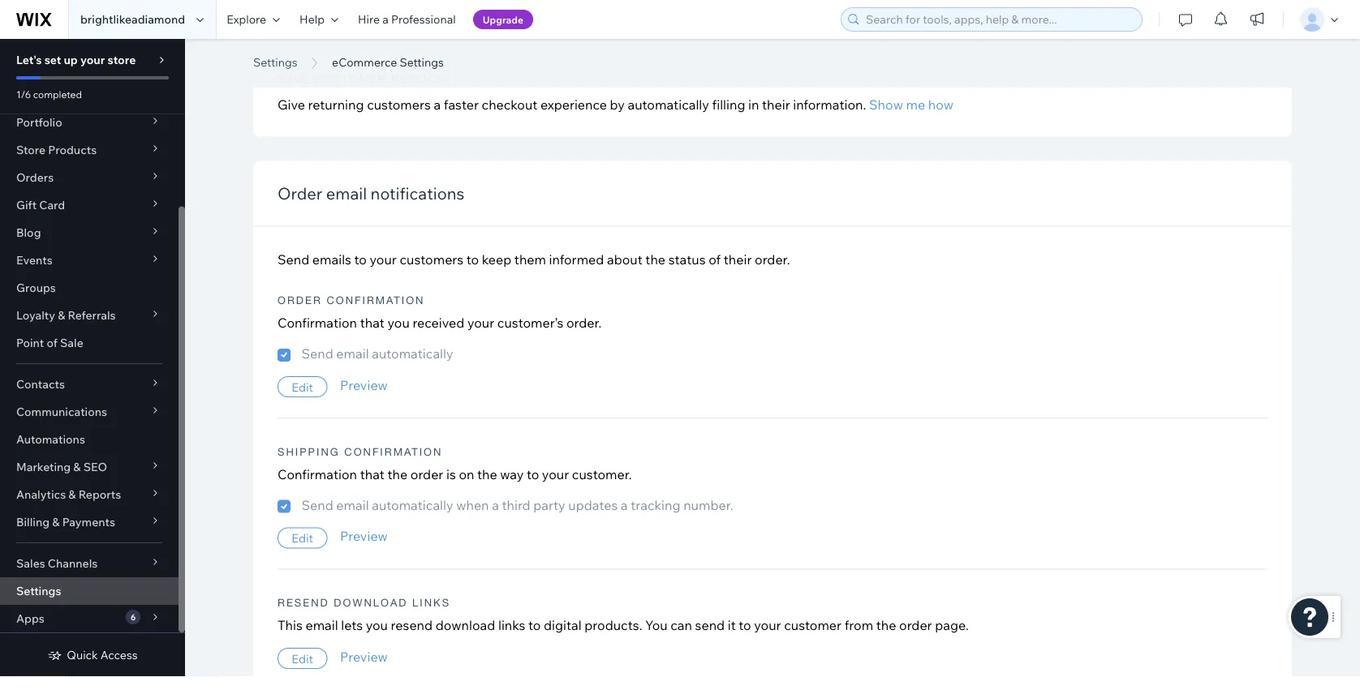 Task type: describe. For each thing, give the bounding box(es) containing it.
settings down upgrade
[[429, 35, 547, 72]]

the right 'about' on the top
[[646, 252, 666, 268]]

order confirmation confirmation that you received your customer's order.
[[278, 295, 602, 332]]

settings inside the sidebar element
[[16, 584, 61, 599]]

card
[[39, 198, 65, 212]]

portfolio
[[16, 115, 62, 129]]

send for send email automatically
[[302, 346, 333, 362]]

your inside resend download links this email lets you resend download links to digital products. you can send it to your customer from the order page.
[[754, 618, 781, 634]]

point of sale link
[[0, 330, 179, 357]]

send for send email automatically when a third party updates a tracking number.
[[302, 498, 333, 514]]

page.
[[935, 618, 969, 634]]

the inside resend download links this email lets you resend download links to digital products. you can send it to your customer from the order page.
[[876, 618, 896, 634]]

store
[[16, 143, 46, 157]]

1 preview link from the top
[[340, 378, 388, 394]]

download
[[436, 618, 495, 634]]

you inside order confirmation confirmation that you received your customer's order.
[[388, 315, 410, 332]]

to right links
[[528, 618, 541, 634]]

3 preview link from the top
[[340, 650, 388, 666]]

email for order email notifications
[[326, 184, 367, 204]]

& for billing
[[52, 515, 60, 530]]

customer's
[[497, 315, 564, 332]]

edit for the edit button for 1st the preview link from the top
[[292, 380, 313, 395]]

marketing
[[16, 460, 71, 474]]

ecommerce settings up the details
[[253, 35, 547, 72]]

loyalty
[[16, 308, 55, 323]]

marketing & seo button
[[0, 454, 179, 481]]

help
[[300, 12, 325, 26]]

about
[[607, 252, 643, 268]]

you
[[645, 618, 668, 634]]

shipping confirmation confirmation that the order is on the way to your customer.
[[278, 446, 632, 483]]

hire a professional link
[[348, 0, 466, 39]]

1/6 completed
[[16, 88, 82, 100]]

to right "emails" on the top left of page
[[354, 252, 367, 268]]

quick access
[[67, 649, 138, 663]]

from
[[845, 618, 873, 634]]

sidebar element
[[0, 12, 185, 678]]

billing & payments
[[16, 515, 115, 530]]

customer.
[[572, 467, 632, 483]]

checkout
[[482, 97, 538, 113]]

save customer details
[[278, 73, 444, 85]]

apps
[[16, 612, 44, 626]]

1 horizontal spatial order.
[[755, 252, 790, 268]]

updates
[[568, 498, 618, 514]]

customer inside resend download links this email lets you resend download links to digital products. you can send it to your customer from the order page.
[[784, 618, 842, 634]]

a right updates
[[621, 498, 628, 514]]

groups link
[[0, 274, 179, 302]]

a left the third
[[492, 498, 499, 514]]

this
[[278, 618, 303, 634]]

shipping
[[278, 446, 340, 459]]

in
[[748, 97, 759, 113]]

reports
[[78, 488, 121, 502]]

edit for second the preview link from the top's the edit button
[[292, 531, 313, 546]]

gift card button
[[0, 192, 179, 219]]

set
[[44, 53, 61, 67]]

your inside order confirmation confirmation that you received your customer's order.
[[467, 315, 494, 332]]

& for loyalty
[[58, 308, 65, 323]]

send email automatically when a third party updates a tracking number.
[[302, 498, 733, 514]]

0 vertical spatial customer
[[315, 73, 387, 85]]

analytics
[[16, 488, 66, 502]]

point of sale
[[16, 336, 83, 350]]

settings up the details
[[400, 55, 444, 69]]

links
[[412, 597, 451, 610]]

show
[[869, 97, 903, 113]]

number.
[[684, 498, 733, 514]]

marketing & seo
[[16, 460, 107, 474]]

resend
[[278, 597, 329, 610]]

1 horizontal spatial their
[[762, 97, 790, 113]]

0 vertical spatial automatically
[[628, 97, 709, 113]]

payments
[[62, 515, 115, 530]]

0 horizontal spatial their
[[724, 252, 752, 268]]

upgrade button
[[473, 10, 533, 29]]

experience
[[541, 97, 607, 113]]

send email automatically
[[302, 346, 453, 362]]

them
[[514, 252, 546, 268]]

edit button for second the preview link from the top
[[278, 528, 327, 549]]

2 preview link from the top
[[340, 529, 388, 545]]

sales channels
[[16, 557, 98, 571]]

is
[[446, 467, 456, 483]]

email for send email automatically
[[336, 346, 369, 362]]

1/6
[[16, 88, 31, 100]]

download
[[334, 597, 408, 610]]

to inside shipping confirmation confirmation that the order is on the way to your customer.
[[527, 467, 539, 483]]

to left the keep
[[467, 252, 479, 268]]

when
[[456, 498, 489, 514]]

on
[[459, 467, 474, 483]]

1 vertical spatial settings link
[[0, 578, 179, 605]]

blog
[[16, 226, 41, 240]]

gift card
[[16, 198, 65, 212]]

faster
[[444, 97, 479, 113]]

lets
[[341, 618, 363, 634]]

contacts
[[16, 377, 65, 392]]

settings up save
[[253, 55, 298, 69]]

analytics & reports
[[16, 488, 121, 502]]

to right it
[[739, 618, 751, 634]]

party
[[533, 498, 565, 514]]

resend download links this email lets you resend download links to digital products. you can send it to your customer from the order page.
[[278, 597, 969, 634]]

that for the
[[360, 467, 385, 483]]

filling
[[712, 97, 745, 113]]

brightlikeadiamond
[[80, 12, 185, 26]]

automatically for send email automatically when a third party updates a tracking number.
[[372, 498, 453, 514]]

ecommerce settings up save customer details
[[332, 55, 444, 69]]

order for order email notifications
[[278, 184, 322, 204]]

sales
[[16, 557, 45, 571]]

contacts button
[[0, 371, 179, 399]]

automations
[[16, 433, 85, 447]]

hire a professional
[[358, 12, 456, 26]]

6
[[131, 612, 136, 623]]

loyalty & referrals button
[[0, 302, 179, 330]]

sales channels button
[[0, 550, 179, 578]]



Task type: vqa. For each thing, say whether or not it's contained in the screenshot.
the bottom Phone
no



Task type: locate. For each thing, give the bounding box(es) containing it.
that inside shipping confirmation confirmation that the order is on the way to your customer.
[[360, 467, 385, 483]]

your inside the sidebar element
[[80, 53, 105, 67]]

0 horizontal spatial customer
[[315, 73, 387, 85]]

1 vertical spatial preview
[[340, 529, 388, 545]]

products
[[48, 143, 97, 157]]

your right "emails" on the top left of page
[[370, 252, 397, 268]]

channels
[[48, 557, 98, 571]]

up
[[64, 53, 78, 67]]

save
[[278, 73, 310, 85]]

keep
[[482, 252, 512, 268]]

edit up resend
[[292, 531, 313, 546]]

to right way at the bottom left of page
[[527, 467, 539, 483]]

1 vertical spatial their
[[724, 252, 752, 268]]

of left sale
[[47, 336, 58, 350]]

edit for the edit button related to 1st the preview link from the bottom
[[292, 652, 313, 667]]

1 horizontal spatial customer
[[784, 618, 842, 634]]

order
[[411, 467, 443, 483], [899, 618, 932, 634]]

a
[[382, 12, 389, 26], [434, 97, 441, 113], [492, 498, 499, 514], [621, 498, 628, 514]]

order down "emails" on the top left of page
[[278, 295, 322, 307]]

preview link down send email automatically
[[340, 378, 388, 394]]

the right the 'from'
[[876, 618, 896, 634]]

of inside point of sale link
[[47, 336, 58, 350]]

status
[[669, 252, 706, 268]]

communications
[[16, 405, 107, 419]]

orders button
[[0, 164, 179, 192]]

billing & payments button
[[0, 509, 179, 536]]

automatically
[[628, 97, 709, 113], [372, 346, 453, 362], [372, 498, 453, 514]]

orders
[[16, 170, 54, 185]]

2 vertical spatial edit button
[[278, 649, 327, 670]]

blog button
[[0, 219, 179, 247]]

0 vertical spatial edit button
[[278, 377, 327, 398]]

1 order from the top
[[278, 184, 322, 204]]

give returning customers a faster checkout experience by automatically filling in their information. show me how
[[278, 97, 954, 113]]

preview link up download
[[340, 529, 388, 545]]

you
[[388, 315, 410, 332], [366, 618, 388, 634]]

gift
[[16, 198, 37, 212]]

1 vertical spatial that
[[360, 467, 385, 483]]

2 edit button from the top
[[278, 528, 327, 549]]

let's set up your store
[[16, 53, 136, 67]]

1 horizontal spatial of
[[709, 252, 721, 268]]

0 vertical spatial their
[[762, 97, 790, 113]]

1 vertical spatial customers
[[400, 252, 464, 268]]

0 horizontal spatial order.
[[566, 315, 602, 332]]

0 vertical spatial preview link
[[340, 378, 388, 394]]

2 that from the top
[[360, 467, 385, 483]]

Search for tools, apps, help & more... field
[[861, 8, 1137, 31]]

2 vertical spatial send
[[302, 498, 333, 514]]

edit button for 1st the preview link from the top
[[278, 377, 327, 398]]

your
[[80, 53, 105, 67], [370, 252, 397, 268], [467, 315, 494, 332], [542, 467, 569, 483], [754, 618, 781, 634]]

preview down send email automatically
[[340, 378, 388, 394]]

&
[[58, 308, 65, 323], [73, 460, 81, 474], [68, 488, 76, 502], [52, 515, 60, 530]]

me
[[906, 97, 925, 113]]

1 that from the top
[[360, 315, 385, 332]]

completed
[[33, 88, 82, 100]]

1 edit from the top
[[292, 380, 313, 395]]

by
[[610, 97, 625, 113]]

automatically down the received
[[372, 346, 453, 362]]

events
[[16, 253, 53, 267]]

digital
[[544, 618, 582, 634]]

edit button for 1st the preview link from the bottom
[[278, 649, 327, 670]]

how
[[928, 97, 954, 113]]

1 vertical spatial order
[[278, 295, 322, 307]]

upgrade
[[483, 13, 524, 26]]

order inside resend download links this email lets you resend download links to digital products. you can send it to your customer from the order page.
[[899, 618, 932, 634]]

links
[[498, 618, 526, 634]]

edit button up resend
[[278, 528, 327, 549]]

the left "is"
[[388, 467, 408, 483]]

3 edit from the top
[[292, 652, 313, 667]]

you up send email automatically
[[388, 315, 410, 332]]

automatically for send email automatically
[[372, 346, 453, 362]]

order.
[[755, 252, 790, 268], [566, 315, 602, 332]]

& for analytics
[[68, 488, 76, 502]]

the right on
[[477, 467, 497, 483]]

of right status
[[709, 252, 721, 268]]

preview link down lets
[[340, 650, 388, 666]]

information.
[[793, 97, 866, 113]]

1 vertical spatial order.
[[566, 315, 602, 332]]

edit up shipping
[[292, 380, 313, 395]]

that
[[360, 315, 385, 332], [360, 467, 385, 483]]

1 vertical spatial automatically
[[372, 346, 453, 362]]

& left seo
[[73, 460, 81, 474]]

order
[[278, 184, 322, 204], [278, 295, 322, 307]]

& right loyalty
[[58, 308, 65, 323]]

your right it
[[754, 618, 781, 634]]

0 vertical spatial settings link
[[245, 54, 306, 71]]

point
[[16, 336, 44, 350]]

send for send emails to your customers to keep them informed about the status of their order.
[[278, 252, 309, 268]]

2 vertical spatial automatically
[[372, 498, 453, 514]]

settings down sales
[[16, 584, 61, 599]]

1 vertical spatial you
[[366, 618, 388, 634]]

you down download
[[366, 618, 388, 634]]

1 vertical spatial preview link
[[340, 529, 388, 545]]

0 vertical spatial that
[[360, 315, 385, 332]]

tracking
[[631, 498, 681, 514]]

hire
[[358, 12, 380, 26]]

2 edit from the top
[[292, 531, 313, 546]]

portfolio button
[[0, 109, 179, 136]]

edit button down this
[[278, 649, 327, 670]]

automatically down "is"
[[372, 498, 453, 514]]

third
[[502, 498, 531, 514]]

that left "is"
[[360, 467, 385, 483]]

quick
[[67, 649, 98, 663]]

& left the reports
[[68, 488, 76, 502]]

resend
[[391, 618, 433, 634]]

preview link
[[340, 378, 388, 394], [340, 529, 388, 545], [340, 650, 388, 666]]

can
[[671, 618, 692, 634]]

1 vertical spatial send
[[302, 346, 333, 362]]

0 vertical spatial preview
[[340, 378, 388, 394]]

order left page.
[[899, 618, 932, 634]]

show me how link
[[869, 97, 954, 113]]

email inside resend download links this email lets you resend download links to digital products. you can send it to your customer from the order page.
[[306, 618, 338, 634]]

2 order from the top
[[278, 295, 322, 307]]

settings link
[[245, 54, 306, 71], [0, 578, 179, 605]]

order up "emails" on the top left of page
[[278, 184, 322, 204]]

communications button
[[0, 399, 179, 426]]

edit button up shipping
[[278, 377, 327, 398]]

edit
[[292, 380, 313, 395], [292, 531, 313, 546], [292, 652, 313, 667]]

the
[[646, 252, 666, 268], [388, 467, 408, 483], [477, 467, 497, 483], [876, 618, 896, 634]]

1 vertical spatial edit
[[292, 531, 313, 546]]

preview up download
[[340, 529, 388, 545]]

customer left the 'from'
[[784, 618, 842, 634]]

a left faster
[[434, 97, 441, 113]]

automatically right by
[[628, 97, 709, 113]]

email
[[326, 184, 367, 204], [336, 346, 369, 362], [336, 498, 369, 514], [306, 618, 338, 634]]

order for order confirmation confirmation that you received your customer's order.
[[278, 295, 322, 307]]

way
[[500, 467, 524, 483]]

confirmation
[[327, 295, 425, 307], [278, 315, 357, 332], [344, 446, 443, 459], [278, 467, 357, 483]]

automations link
[[0, 426, 179, 454]]

their right status
[[724, 252, 752, 268]]

1 horizontal spatial order
[[899, 618, 932, 634]]

professional
[[391, 12, 456, 26]]

0 horizontal spatial of
[[47, 336, 58, 350]]

0 vertical spatial of
[[709, 252, 721, 268]]

edit down this
[[292, 652, 313, 667]]

order email notifications
[[278, 184, 465, 204]]

0 vertical spatial edit
[[292, 380, 313, 395]]

ecommerce
[[253, 35, 422, 72], [332, 55, 397, 69]]

1 edit button from the top
[[278, 377, 327, 398]]

notifications
[[371, 184, 465, 204]]

1 vertical spatial order
[[899, 618, 932, 634]]

your right the received
[[467, 315, 494, 332]]

referrals
[[68, 308, 116, 323]]

& right 'billing'
[[52, 515, 60, 530]]

1 horizontal spatial settings link
[[245, 54, 306, 71]]

& inside 'popup button'
[[73, 460, 81, 474]]

& inside dropdown button
[[52, 515, 60, 530]]

customer up the returning
[[315, 73, 387, 85]]

1 preview from the top
[[340, 378, 388, 394]]

their right in
[[762, 97, 790, 113]]

3 preview from the top
[[340, 650, 388, 666]]

0 horizontal spatial order
[[411, 467, 443, 483]]

order inside order confirmation confirmation that you received your customer's order.
[[278, 295, 322, 307]]

loyalty & referrals
[[16, 308, 116, 323]]

that inside order confirmation confirmation that you received your customer's order.
[[360, 315, 385, 332]]

0 vertical spatial order
[[278, 184, 322, 204]]

customers down the details
[[367, 97, 431, 113]]

email for send email automatically when a third party updates a tracking number.
[[336, 498, 369, 514]]

informed
[[549, 252, 604, 268]]

that up send email automatically
[[360, 315, 385, 332]]

a right hire
[[382, 12, 389, 26]]

explore
[[227, 12, 266, 26]]

preview down lets
[[340, 650, 388, 666]]

settings link up save
[[245, 54, 306, 71]]

that for you
[[360, 315, 385, 332]]

your up 'party'
[[542, 467, 569, 483]]

3 edit button from the top
[[278, 649, 327, 670]]

order. inside order confirmation confirmation that you received your customer's order.
[[566, 315, 602, 332]]

you inside resend download links this email lets you resend download links to digital products. you can send it to your customer from the order page.
[[366, 618, 388, 634]]

1 vertical spatial customer
[[784, 618, 842, 634]]

received
[[413, 315, 464, 332]]

0 vertical spatial send
[[278, 252, 309, 268]]

order inside shipping confirmation confirmation that the order is on the way to your customer.
[[411, 467, 443, 483]]

1 vertical spatial of
[[47, 336, 58, 350]]

0 vertical spatial you
[[388, 315, 410, 332]]

billing
[[16, 515, 50, 530]]

quick access button
[[47, 649, 138, 663]]

0 vertical spatial order.
[[755, 252, 790, 268]]

store
[[107, 53, 136, 67]]

give
[[278, 97, 305, 113]]

emails
[[312, 252, 351, 268]]

events button
[[0, 247, 179, 274]]

groups
[[16, 281, 56, 295]]

2 preview from the top
[[340, 529, 388, 545]]

1 vertical spatial edit button
[[278, 528, 327, 549]]

0 vertical spatial customers
[[367, 97, 431, 113]]

customers up order confirmation confirmation that you received your customer's order.
[[400, 252, 464, 268]]

2 vertical spatial preview link
[[340, 650, 388, 666]]

& for marketing
[[73, 460, 81, 474]]

0 vertical spatial order
[[411, 467, 443, 483]]

details
[[391, 73, 444, 85]]

2 vertical spatial preview
[[340, 650, 388, 666]]

order left "is"
[[411, 467, 443, 483]]

2 vertical spatial edit
[[292, 652, 313, 667]]

products.
[[585, 618, 642, 634]]

0 horizontal spatial settings link
[[0, 578, 179, 605]]

settings link down channels
[[0, 578, 179, 605]]

your right up
[[80, 53, 105, 67]]

your inside shipping confirmation confirmation that the order is on the way to your customer.
[[542, 467, 569, 483]]



